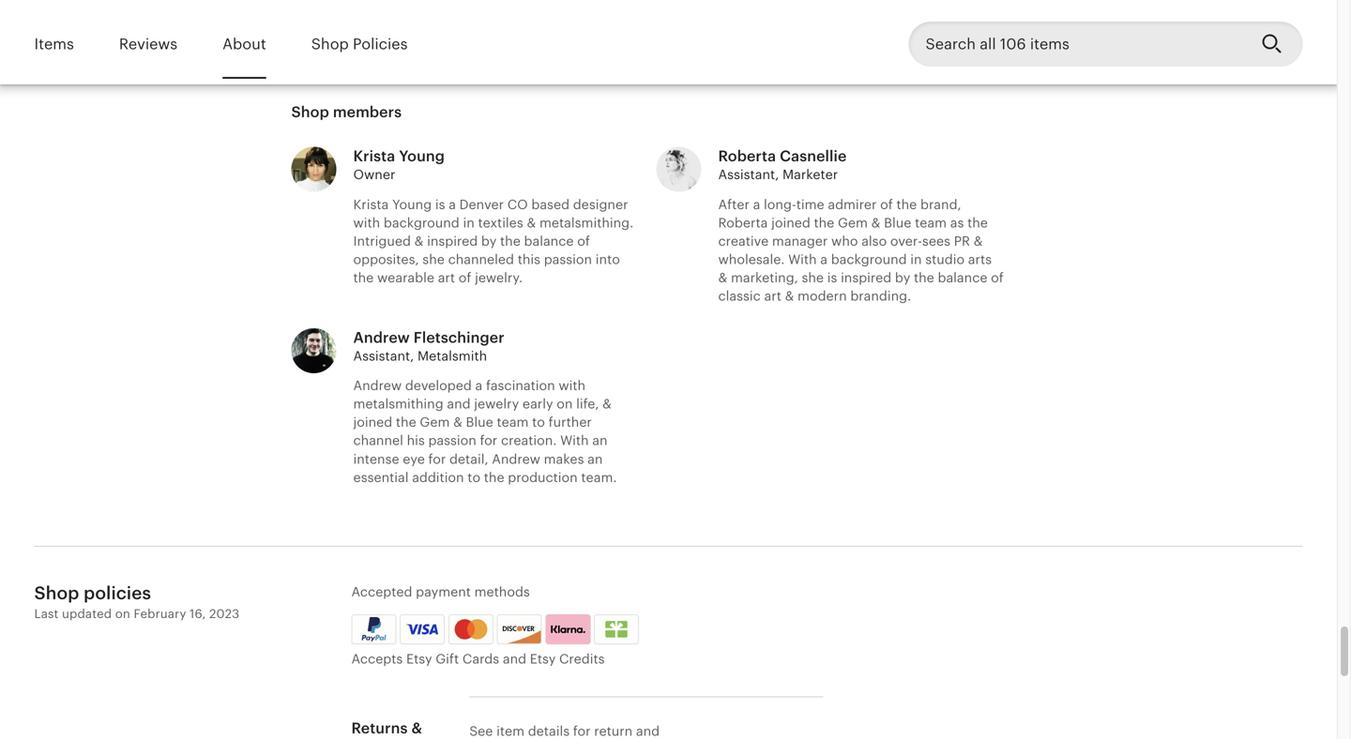 Task type: vqa. For each thing, say whether or not it's contained in the screenshot.
"Hiros Lee" image
no



Task type: locate. For each thing, give the bounding box(es) containing it.
to down detail,
[[468, 470, 481, 485]]

in inside krista young is a denver co based designer with background in textiles & metalsmithing. intrigued & inspired by the balance of opposites, she channeled this passion into the wearable art of jewelry.
[[463, 215, 475, 230]]

inspired inside after a long-time admirer of the brand, roberta joined the gem & blue team as the creative manager who also over-sees pr & wholesale. with a background in studio arts & marketing, she is inspired by the balance of classic art & modern branding.
[[841, 270, 892, 285]]

and down discover icon
[[503, 652, 526, 667]]

assistant,
[[718, 167, 779, 182], [353, 348, 414, 363]]

credits
[[559, 652, 605, 667]]

0 vertical spatial assistant,
[[718, 167, 779, 182]]

1 vertical spatial young
[[392, 197, 432, 212]]

1 horizontal spatial blue
[[884, 215, 912, 230]]

1 vertical spatial art
[[764, 289, 782, 304]]

1 roberta from the top
[[718, 148, 776, 165]]

on
[[557, 396, 573, 411], [115, 607, 130, 621]]

0 horizontal spatial in
[[463, 215, 475, 230]]

0 horizontal spatial gem
[[420, 415, 450, 430]]

1 horizontal spatial assistant,
[[718, 167, 779, 182]]

who
[[831, 234, 858, 249]]

1 horizontal spatial art
[[764, 289, 782, 304]]

team up creation.
[[497, 415, 529, 430]]

and inside andrew developed a fascination with metalsmithing and jewelry early on life, & joined the gem & blue team to further channel his passion for creation. with an intense eye for detail, andrew makes an essential addition to the production team.
[[447, 396, 471, 411]]

background up intrigued
[[384, 215, 460, 230]]

1 vertical spatial blue
[[466, 415, 493, 430]]

co
[[507, 197, 528, 212]]

& up exchanges
[[411, 720, 422, 737]]

the down "studio"
[[914, 270, 934, 285]]

1 horizontal spatial and
[[503, 652, 526, 667]]

1 horizontal spatial in
[[910, 252, 922, 267]]

fletschinger
[[414, 329, 505, 346]]

1 etsy from the left
[[406, 652, 432, 667]]

0 horizontal spatial assistant,
[[353, 348, 414, 363]]

for
[[480, 433, 498, 448], [428, 452, 446, 467], [573, 724, 591, 739]]

essential
[[353, 470, 409, 485]]

joined inside after a long-time admirer of the brand, roberta joined the gem & blue team as the creative manager who also over-sees pr & wholesale. with a background in studio arts & marketing, she is inspired by the balance of classic art & modern branding.
[[771, 215, 811, 230]]

developed
[[405, 378, 472, 393]]

art
[[438, 270, 455, 285], [764, 289, 782, 304]]

1 vertical spatial team
[[497, 415, 529, 430]]

0 horizontal spatial team
[[497, 415, 529, 430]]

andrew for developed
[[353, 378, 402, 393]]

with inside after a long-time admirer of the brand, roberta joined the gem & blue team as the creative manager who also over-sees pr & wholesale. with a background in studio arts & marketing, she is inspired by the balance of classic art & modern branding.
[[788, 252, 817, 267]]

0 vertical spatial shop
[[311, 36, 349, 53]]

assistant, inside roberta casnellie assistant, marketer
[[718, 167, 779, 182]]

further
[[549, 415, 592, 430]]

1 vertical spatial in
[[910, 252, 922, 267]]

intrigued
[[353, 234, 411, 249]]

assistant, up the metalsmithing
[[353, 348, 414, 363]]

0 horizontal spatial to
[[468, 470, 481, 485]]

0 horizontal spatial background
[[384, 215, 460, 230]]

0 vertical spatial roberta
[[718, 148, 776, 165]]

to down the early
[[532, 415, 545, 430]]

1 vertical spatial she
[[802, 270, 824, 285]]

jewelry
[[474, 396, 519, 411]]

gem up "his"
[[420, 415, 450, 430]]

over-
[[890, 234, 922, 249]]

1 horizontal spatial passion
[[544, 252, 592, 267]]

balance inside krista young is a denver co based designer with background in textiles & metalsmithing. intrigued & inspired by the balance of opposites, she channeled this passion into the wearable art of jewelry.
[[524, 234, 574, 249]]

creative
[[718, 234, 769, 249]]

0 vertical spatial in
[[463, 215, 475, 230]]

0 horizontal spatial with
[[353, 215, 380, 230]]

krista
[[353, 148, 395, 165], [353, 197, 389, 212]]

manager
[[772, 234, 828, 249]]

krista up owner
[[353, 148, 395, 165]]

0 horizontal spatial etsy
[[406, 652, 432, 667]]

inspired inside krista young is a denver co based designer with background in textiles & metalsmithing. intrigued & inspired by the balance of opposites, she channeled this passion into the wearable art of jewelry.
[[427, 234, 478, 249]]

0 vertical spatial she
[[423, 252, 445, 267]]

production
[[508, 470, 578, 485]]

1 horizontal spatial is
[[827, 270, 837, 285]]

& down co
[[527, 215, 536, 230]]

1 vertical spatial krista
[[353, 197, 389, 212]]

inspired
[[427, 234, 478, 249], [841, 270, 892, 285]]

paypal image
[[354, 617, 394, 642]]

admirer
[[828, 197, 877, 212]]

krista inside krista young owner
[[353, 148, 395, 165]]

brand,
[[921, 197, 961, 212]]

1 vertical spatial joined
[[353, 415, 392, 430]]

2 vertical spatial andrew
[[492, 452, 540, 467]]

2 vertical spatial for
[[573, 724, 591, 739]]

0 horizontal spatial on
[[115, 607, 130, 621]]

1 vertical spatial shop
[[291, 104, 329, 121]]

0 horizontal spatial art
[[438, 270, 455, 285]]

1 vertical spatial is
[[827, 270, 837, 285]]

with
[[353, 215, 380, 230], [559, 378, 586, 393]]

wearable
[[377, 270, 434, 285]]

and right return
[[636, 724, 660, 739]]

0 vertical spatial art
[[438, 270, 455, 285]]

with
[[788, 252, 817, 267], [560, 433, 589, 448]]

on down 'policies'
[[115, 607, 130, 621]]

1 vertical spatial roberta
[[718, 215, 768, 230]]

with down manager
[[788, 252, 817, 267]]

etsy
[[406, 652, 432, 667], [530, 652, 556, 667]]

0 vertical spatial on
[[557, 396, 573, 411]]

assistant, up after
[[718, 167, 779, 182]]

young inside krista young is a denver co based designer with background in textiles & metalsmithing. intrigued & inspired by the balance of opposites, she channeled this passion into the wearable art of jewelry.
[[392, 197, 432, 212]]

0 horizontal spatial balance
[[524, 234, 574, 249]]

1 horizontal spatial by
[[895, 270, 910, 285]]

for left return
[[573, 724, 591, 739]]

a up jewelry
[[475, 378, 483, 393]]

0 vertical spatial and
[[447, 396, 471, 411]]

a down manager
[[820, 252, 828, 267]]

1 vertical spatial passion
[[428, 433, 477, 448]]

by up channeled
[[481, 234, 497, 249]]

0 vertical spatial to
[[532, 415, 545, 430]]

0 vertical spatial for
[[480, 433, 498, 448]]

0 horizontal spatial for
[[428, 452, 446, 467]]

andrew down creation.
[[492, 452, 540, 467]]

0 vertical spatial young
[[399, 148, 445, 165]]

andrew inside andrew fletschinger assistant, metalsmith
[[353, 329, 410, 346]]

branding.
[[850, 289, 911, 304]]

1 vertical spatial gem
[[420, 415, 450, 430]]

krista down owner
[[353, 197, 389, 212]]

joined up channel
[[353, 415, 392, 430]]

krista inside krista young is a denver co based designer with background in textiles & metalsmithing. intrigued & inspired by the balance of opposites, she channeled this passion into the wearable art of jewelry.
[[353, 197, 389, 212]]

last
[[34, 607, 59, 621]]

andrew
[[353, 329, 410, 346], [353, 378, 402, 393], [492, 452, 540, 467]]

1 vertical spatial with
[[559, 378, 586, 393]]

2 vertical spatial and
[[636, 724, 660, 739]]

blue
[[884, 215, 912, 230], [466, 415, 493, 430]]

a left denver
[[449, 197, 456, 212]]

0 horizontal spatial she
[[423, 252, 445, 267]]

0 horizontal spatial with
[[560, 433, 589, 448]]

channel
[[353, 433, 403, 448]]

0 vertical spatial by
[[481, 234, 497, 249]]

background down also at the right of the page
[[831, 252, 907, 267]]

is left denver
[[435, 197, 445, 212]]

1 vertical spatial andrew
[[353, 378, 402, 393]]

assistant, inside andrew fletschinger assistant, metalsmith
[[353, 348, 414, 363]]

andrew developed a fascination with metalsmithing and jewelry early on life, & joined the gem & blue team to further channel his passion for creation. with an intense eye for detail, andrew makes an essential addition to the production team.
[[353, 378, 617, 485]]

blue up over-
[[884, 215, 912, 230]]

creation.
[[501, 433, 557, 448]]

inspired up channeled
[[427, 234, 478, 249]]

1 horizontal spatial balance
[[938, 270, 988, 285]]

1 vertical spatial inspired
[[841, 270, 892, 285]]

roberta inside roberta casnellie assistant, marketer
[[718, 148, 776, 165]]

team
[[915, 215, 947, 230], [497, 415, 529, 430]]

young down members
[[399, 148, 445, 165]]

fascination
[[486, 378, 555, 393]]

& right intrigued
[[414, 234, 424, 249]]

by up branding. at the right top of the page
[[895, 270, 910, 285]]

young inside krista young owner
[[399, 148, 445, 165]]

giftcard image
[[601, 621, 633, 638]]

2 krista from the top
[[353, 197, 389, 212]]

0 horizontal spatial is
[[435, 197, 445, 212]]

jewelry.
[[475, 270, 523, 285]]

art down marketing,
[[764, 289, 782, 304]]

1 vertical spatial and
[[503, 652, 526, 667]]

0 horizontal spatial blue
[[466, 415, 493, 430]]

0 horizontal spatial joined
[[353, 415, 392, 430]]

of right admirer
[[880, 197, 893, 212]]

2 horizontal spatial and
[[636, 724, 660, 739]]

joined inside andrew developed a fascination with metalsmithing and jewelry early on life, & joined the gem & blue team to further channel his passion for creation. with an intense eye for detail, andrew makes an essential addition to the production team.
[[353, 415, 392, 430]]

etsy down discover icon
[[530, 652, 556, 667]]

roberta inside after a long-time admirer of the brand, roberta joined the gem & blue team as the creative manager who also over-sees pr & wholesale. with a background in studio arts & marketing, she is inspired by the balance of classic art & modern branding.
[[718, 215, 768, 230]]

young down krista young owner
[[392, 197, 432, 212]]

passion up detail,
[[428, 433, 477, 448]]

joined
[[771, 215, 811, 230], [353, 415, 392, 430]]

for up detail,
[[480, 433, 498, 448]]

inspired up branding. at the right top of the page
[[841, 270, 892, 285]]

1 horizontal spatial on
[[557, 396, 573, 411]]

1 horizontal spatial to
[[532, 415, 545, 430]]

accepts
[[351, 652, 403, 667]]

to
[[532, 415, 545, 430], [468, 470, 481, 485]]

shop inside shop policies last updated on february 16, 2023
[[34, 583, 79, 603]]

0 horizontal spatial inspired
[[427, 234, 478, 249]]

shop
[[311, 36, 349, 53], [291, 104, 329, 121], [34, 583, 79, 603]]

1 vertical spatial on
[[115, 607, 130, 621]]

in down over-
[[910, 252, 922, 267]]

0 vertical spatial is
[[435, 197, 445, 212]]

the down time
[[814, 215, 834, 230]]

1 horizontal spatial with
[[788, 252, 817, 267]]

1 horizontal spatial etsy
[[530, 652, 556, 667]]

0 vertical spatial balance
[[524, 234, 574, 249]]

young for krista young is a denver co based designer with background in textiles & metalsmithing. intrigued & inspired by the balance of opposites, she channeled this passion into the wearable art of jewelry.
[[392, 197, 432, 212]]

andrew fletschinger assistant, metalsmith
[[353, 329, 505, 363]]

for up addition at the left bottom of page
[[428, 452, 446, 467]]

1 vertical spatial assistant,
[[353, 348, 414, 363]]

shop policies last updated on february 16, 2023
[[34, 583, 239, 621]]

0 horizontal spatial by
[[481, 234, 497, 249]]

updated
[[62, 607, 112, 621]]

with up life,
[[559, 378, 586, 393]]

0 vertical spatial blue
[[884, 215, 912, 230]]

0 horizontal spatial and
[[447, 396, 471, 411]]

1 horizontal spatial with
[[559, 378, 586, 393]]

0 vertical spatial inspired
[[427, 234, 478, 249]]

of down arts
[[991, 270, 1004, 285]]

roberta up after
[[718, 148, 776, 165]]

a
[[449, 197, 456, 212], [753, 197, 760, 212], [820, 252, 828, 267], [475, 378, 483, 393]]

mastercard image
[[451, 617, 491, 642]]

by
[[481, 234, 497, 249], [895, 270, 910, 285]]

& inside returns & exchanges
[[411, 720, 422, 737]]

is
[[435, 197, 445, 212], [827, 270, 837, 285]]

casnellie
[[780, 148, 847, 165]]

1 vertical spatial background
[[831, 252, 907, 267]]

website
[[359, 25, 416, 42]]

passion inside krista young is a denver co based designer with background in textiles & metalsmithing. intrigued & inspired by the balance of opposites, she channeled this passion into the wearable art of jewelry.
[[544, 252, 592, 267]]

1 horizontal spatial gem
[[838, 215, 868, 230]]

1 horizontal spatial joined
[[771, 215, 811, 230]]

passion right this
[[544, 252, 592, 267]]

she up wearable
[[423, 252, 445, 267]]

2 horizontal spatial for
[[573, 724, 591, 739]]

roberta up "creative"
[[718, 215, 768, 230]]

team up the sees
[[915, 215, 947, 230]]

and down the developed
[[447, 396, 471, 411]]

passion
[[544, 252, 592, 267], [428, 433, 477, 448]]

1 krista from the top
[[353, 148, 395, 165]]

&
[[527, 215, 536, 230], [871, 215, 881, 230], [414, 234, 424, 249], [974, 234, 983, 249], [718, 270, 727, 285], [785, 289, 794, 304], [603, 396, 612, 411], [453, 415, 462, 430], [411, 720, 422, 737]]

0 vertical spatial with
[[788, 252, 817, 267]]

with inside krista young is a denver co based designer with background in textiles & metalsmithing. intrigued & inspired by the balance of opposites, she channeled this passion into the wearable art of jewelry.
[[353, 215, 380, 230]]

art down channeled
[[438, 270, 455, 285]]

1 horizontal spatial background
[[831, 252, 907, 267]]

joined up manager
[[771, 215, 811, 230]]

she
[[423, 252, 445, 267], [802, 270, 824, 285]]

1 vertical spatial for
[[428, 452, 446, 467]]

0 vertical spatial andrew
[[353, 329, 410, 346]]

background inside krista young is a denver co based designer with background in textiles & metalsmithing. intrigued & inspired by the balance of opposites, she channeled this passion into the wearable art of jewelry.
[[384, 215, 460, 230]]

with down further
[[560, 433, 589, 448]]

gift
[[436, 652, 459, 667]]

Search all 106 items text field
[[909, 22, 1247, 67]]

1 vertical spatial to
[[468, 470, 481, 485]]

1 horizontal spatial she
[[802, 270, 824, 285]]

0 vertical spatial with
[[353, 215, 380, 230]]

blue down jewelry
[[466, 415, 493, 430]]

background
[[384, 215, 460, 230], [831, 252, 907, 267]]

0 vertical spatial krista
[[353, 148, 395, 165]]

balance
[[524, 234, 574, 249], [938, 270, 988, 285]]

with inside andrew developed a fascination with metalsmithing and jewelry early on life, & joined the gem & blue team to further channel his passion for creation. with an intense eye for detail, andrew makes an essential addition to the production team.
[[559, 378, 586, 393]]

etsy left gift at the bottom left
[[406, 652, 432, 667]]

and
[[447, 396, 471, 411], [503, 652, 526, 667], [636, 724, 660, 739]]

0 vertical spatial background
[[384, 215, 460, 230]]

andrew down wearable
[[353, 329, 410, 346]]

balance up this
[[524, 234, 574, 249]]

1 vertical spatial with
[[560, 433, 589, 448]]

gem down admirer
[[838, 215, 868, 230]]

andrew up the metalsmithing
[[353, 378, 402, 393]]

2 vertical spatial shop
[[34, 583, 79, 603]]

she up modern
[[802, 270, 824, 285]]

the down 'opposites,'
[[353, 270, 374, 285]]

0 vertical spatial team
[[915, 215, 947, 230]]

in inside after a long-time admirer of the brand, roberta joined the gem & blue team as the creative manager who also over-sees pr & wholesale. with a background in studio arts & marketing, she is inspired by the balance of classic art & modern branding.
[[910, 252, 922, 267]]

detail,
[[449, 452, 488, 467]]

0 vertical spatial joined
[[771, 215, 811, 230]]

0 vertical spatial passion
[[544, 252, 592, 267]]

0 horizontal spatial passion
[[428, 433, 477, 448]]

pr
[[954, 234, 970, 249]]

& down marketing,
[[785, 289, 794, 304]]

as
[[950, 215, 964, 230]]

1 vertical spatial by
[[895, 270, 910, 285]]

in down denver
[[463, 215, 475, 230]]

textiles
[[478, 215, 523, 230]]

1 horizontal spatial inspired
[[841, 270, 892, 285]]

young
[[399, 148, 445, 165], [392, 197, 432, 212]]

is up modern
[[827, 270, 837, 285]]

2 roberta from the top
[[718, 215, 768, 230]]

1 horizontal spatial team
[[915, 215, 947, 230]]

blue inside andrew developed a fascination with metalsmithing and jewelry early on life, & joined the gem & blue team to further channel his passion for creation. with an intense eye for detail, andrew makes an essential addition to the production team.
[[466, 415, 493, 430]]

the
[[897, 197, 917, 212], [814, 215, 834, 230], [968, 215, 988, 230], [500, 234, 521, 249], [353, 270, 374, 285], [914, 270, 934, 285], [396, 415, 416, 430], [484, 470, 504, 485]]

balance down arts
[[938, 270, 988, 285]]

shop-website link
[[291, 24, 416, 46]]

channeled
[[448, 252, 514, 267]]

on up further
[[557, 396, 573, 411]]

of down the metalsmithing.
[[577, 234, 590, 249]]

young for krista young owner
[[399, 148, 445, 165]]

with up intrigued
[[353, 215, 380, 230]]

& right life,
[[603, 396, 612, 411]]

1 vertical spatial balance
[[938, 270, 988, 285]]

0 vertical spatial gem
[[838, 215, 868, 230]]

a right after
[[753, 197, 760, 212]]



Task type: describe. For each thing, give the bounding box(es) containing it.
the left brand,
[[897, 197, 917, 212]]

life,
[[576, 396, 599, 411]]

returns
[[351, 720, 408, 737]]

is inside after a long-time admirer of the brand, roberta joined the gem & blue team as the creative manager who also over-sees pr & wholesale. with a background in studio arts & marketing, she is inspired by the balance of classic art & modern branding.
[[827, 270, 837, 285]]

team inside andrew developed a fascination with metalsmithing and jewelry early on life, & joined the gem & blue team to further channel his passion for creation. with an intense eye for detail, andrew makes an essential addition to the production team.
[[497, 415, 529, 430]]

makes
[[544, 452, 584, 467]]

she inside krista young is a denver co based designer with background in textiles & metalsmithing. intrigued & inspired by the balance of opposites, she channeled this passion into the wearable art of jewelry.
[[423, 252, 445, 267]]

addition
[[412, 470, 464, 485]]

accepted payment methods
[[351, 585, 530, 600]]

krista young is a denver co based designer with background in textiles & metalsmithing. intrigued & inspired by the balance of opposites, she channeled this passion into the wearable art of jewelry.
[[353, 197, 634, 285]]

see
[[469, 724, 493, 739]]

early
[[523, 396, 553, 411]]

shop for members
[[291, 104, 329, 121]]

0 vertical spatial an
[[592, 433, 608, 448]]

designer
[[573, 197, 628, 212]]

krista for krista young owner
[[353, 148, 395, 165]]

reviews link
[[119, 23, 177, 66]]

accepts etsy gift cards and etsy credits
[[351, 652, 605, 667]]

a inside andrew developed a fascination with metalsmithing and jewelry early on life, & joined the gem & blue team to further channel his passion for creation. with an intense eye for detail, andrew makes an essential addition to the production team.
[[475, 378, 483, 393]]

items
[[34, 36, 74, 53]]

item
[[496, 724, 525, 739]]

into
[[596, 252, 620, 267]]

2023
[[209, 607, 239, 621]]

assistant, for roberta
[[718, 167, 779, 182]]

members
[[333, 104, 402, 121]]

passion inside andrew developed a fascination with metalsmithing and jewelry early on life, & joined the gem & blue team to further channel his passion for creation. with an intense eye for detail, andrew makes an essential addition to the production team.
[[428, 433, 477, 448]]

of down channeled
[[459, 270, 471, 285]]

accepted
[[351, 585, 412, 600]]

blue inside after a long-time admirer of the brand, roberta joined the gem & blue team as the creative manager who also over-sees pr & wholesale. with a background in studio arts & marketing, she is inspired by the balance of classic art & modern branding.
[[884, 215, 912, 230]]

time
[[796, 197, 824, 212]]

also
[[862, 234, 887, 249]]

& right the pr
[[974, 234, 983, 249]]

policies
[[84, 583, 151, 603]]

16,
[[190, 607, 206, 621]]

after a long-time admirer of the brand, roberta joined the gem & blue team as the creative manager who also over-sees pr & wholesale. with a background in studio arts & marketing, she is inspired by the balance of classic art & modern branding.
[[718, 197, 1004, 304]]

shop policies link
[[311, 23, 408, 66]]

return
[[594, 724, 633, 739]]

with inside andrew developed a fascination with metalsmithing and jewelry early on life, & joined the gem & blue team to further channel his passion for creation. with an intense eye for detail, andrew makes an essential addition to the production team.
[[560, 433, 589, 448]]

visa image
[[407, 621, 438, 638]]

items link
[[34, 23, 74, 66]]

the down detail,
[[484, 470, 504, 485]]

on inside shop policies last updated on february 16, 2023
[[115, 607, 130, 621]]

1 horizontal spatial for
[[480, 433, 498, 448]]

shop members
[[291, 104, 402, 121]]

returns & exchanges
[[351, 720, 430, 739]]

shop for policies
[[34, 583, 79, 603]]

classic
[[718, 289, 761, 304]]

methods
[[474, 585, 530, 600]]

wholesale.
[[718, 252, 785, 267]]

she inside after a long-time admirer of the brand, roberta joined the gem & blue team as the creative manager who also over-sees pr & wholesale. with a background in studio arts & marketing, she is inspired by the balance of classic art & modern branding.
[[802, 270, 824, 285]]

team.
[[581, 470, 617, 485]]

opposites,
[[353, 252, 419, 267]]

eye
[[403, 452, 425, 467]]

after
[[718, 197, 750, 212]]

by inside krista young is a denver co based designer with background in textiles & metalsmithing. intrigued & inspired by the balance of opposites, she channeled this passion into the wearable art of jewelry.
[[481, 234, 497, 249]]

february
[[134, 607, 186, 621]]

for inside see item details for return and
[[573, 724, 591, 739]]

marketer
[[783, 167, 838, 182]]

2 etsy from the left
[[530, 652, 556, 667]]

the down the metalsmithing
[[396, 415, 416, 430]]

roberta casnellie assistant, marketer
[[718, 148, 847, 182]]

modern
[[798, 289, 847, 304]]

studio
[[925, 252, 965, 267]]

arts
[[968, 252, 992, 267]]

krista for krista young is a denver co based designer with background in textiles & metalsmithing. intrigued & inspired by the balance of opposites, she channeled this passion into the wearable art of jewelry.
[[353, 197, 389, 212]]

& up also at the right of the page
[[871, 215, 881, 230]]

krista young owner
[[353, 148, 445, 182]]

and inside see item details for return and
[[636, 724, 660, 739]]

1 vertical spatial an
[[588, 452, 603, 467]]

the down textiles
[[500, 234, 521, 249]]

shop-website
[[318, 25, 416, 42]]

& up detail,
[[453, 415, 462, 430]]

owner
[[353, 167, 395, 182]]

this
[[518, 252, 541, 267]]

sees
[[922, 234, 951, 249]]

discover image
[[498, 618, 543, 646]]

metalsmithing.
[[540, 215, 634, 230]]

art inside krista young is a denver co based designer with background in textiles & metalsmithing. intrigued & inspired by the balance of opposites, she channeled this passion into the wearable art of jewelry.
[[438, 270, 455, 285]]

see item details for return and
[[469, 724, 660, 739]]

andrew for fletschinger
[[353, 329, 410, 346]]

a inside krista young is a denver co based designer with background in textiles & metalsmithing. intrigued & inspired by the balance of opposites, she channeled this passion into the wearable art of jewelry.
[[449, 197, 456, 212]]

by inside after a long-time admirer of the brand, roberta joined the gem & blue team as the creative manager who also over-sees pr & wholesale. with a background in studio arts & marketing, she is inspired by the balance of classic art & modern branding.
[[895, 270, 910, 285]]

assistant, for andrew
[[353, 348, 414, 363]]

shop policies
[[311, 36, 408, 53]]

details
[[528, 724, 570, 739]]

metalsmithing
[[353, 396, 444, 411]]

based
[[531, 197, 570, 212]]

intense
[[353, 452, 399, 467]]

cards
[[462, 652, 499, 667]]

denver
[[459, 197, 504, 212]]

reviews
[[119, 36, 177, 53]]

shop-
[[318, 25, 359, 42]]

his
[[407, 433, 425, 448]]

about
[[222, 36, 266, 53]]

policies
[[353, 36, 408, 53]]

art inside after a long-time admirer of the brand, roberta joined the gem & blue team as the creative manager who also over-sees pr & wholesale. with a background in studio arts & marketing, she is inspired by the balance of classic art & modern branding.
[[764, 289, 782, 304]]

background inside after a long-time admirer of the brand, roberta joined the gem & blue team as the creative manager who also over-sees pr & wholesale. with a background in studio arts & marketing, she is inspired by the balance of classic art & modern branding.
[[831, 252, 907, 267]]

shop for policies
[[311, 36, 349, 53]]

balance inside after a long-time admirer of the brand, roberta joined the gem & blue team as the creative manager who also over-sees pr & wholesale. with a background in studio arts & marketing, she is inspired by the balance of classic art & modern branding.
[[938, 270, 988, 285]]

klarna image
[[546, 615, 591, 645]]

gem inside andrew developed a fascination with metalsmithing and jewelry early on life, & joined the gem & blue team to further channel his passion for creation. with an intense eye for detail, andrew makes an essential addition to the production team.
[[420, 415, 450, 430]]

team inside after a long-time admirer of the brand, roberta joined the gem & blue team as the creative manager who also over-sees pr & wholesale. with a background in studio arts & marketing, she is inspired by the balance of classic art & modern branding.
[[915, 215, 947, 230]]

long-
[[764, 197, 796, 212]]

the right as
[[968, 215, 988, 230]]

is inside krista young is a denver co based designer with background in textiles & metalsmithing. intrigued & inspired by the balance of opposites, she channeled this passion into the wearable art of jewelry.
[[435, 197, 445, 212]]

metalsmith
[[418, 348, 487, 363]]

on inside andrew developed a fascination with metalsmithing and jewelry early on life, & joined the gem & blue team to further channel his passion for creation. with an intense eye for detail, andrew makes an essential addition to the production team.
[[557, 396, 573, 411]]

payment
[[416, 585, 471, 600]]

& up "classic"
[[718, 270, 727, 285]]

about link
[[222, 23, 266, 66]]

marketing,
[[731, 270, 798, 285]]

gem inside after a long-time admirer of the brand, roberta joined the gem & blue team as the creative manager who also over-sees pr & wholesale. with a background in studio arts & marketing, she is inspired by the balance of classic art & modern branding.
[[838, 215, 868, 230]]



